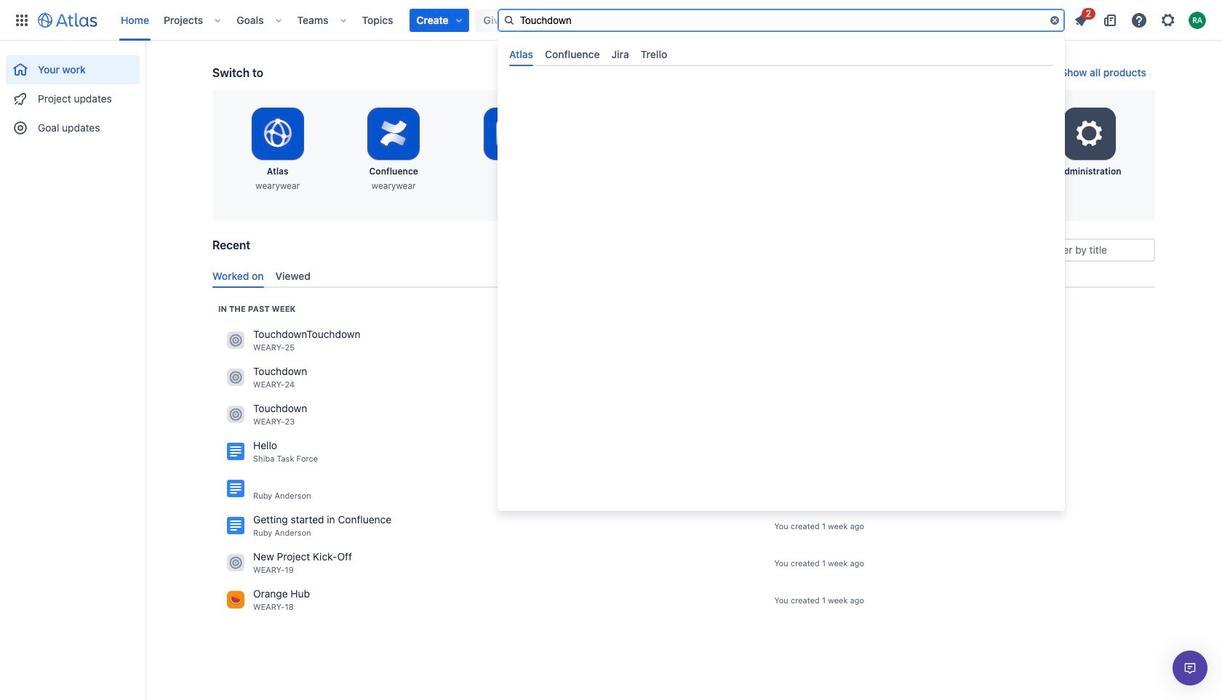 Task type: locate. For each thing, give the bounding box(es) containing it.
None search field
[[498, 8, 1065, 32]]

Search Atlas field
[[498, 8, 1065, 32]]

Filter by title field
[[1027, 240, 1154, 260]]

search image
[[503, 14, 515, 26]]

0 horizontal spatial settings image
[[1073, 116, 1107, 151]]

tab
[[503, 42, 539, 66], [539, 42, 606, 66], [606, 42, 635, 66], [635, 42, 673, 66]]

tab list
[[503, 42, 1059, 66], [207, 264, 1161, 288]]

heading
[[218, 303, 296, 315]]

1 townsquare image from the top
[[227, 332, 244, 349]]

confluence image
[[227, 518, 244, 535]]

townsquare image
[[227, 332, 244, 349], [227, 406, 244, 424], [227, 555, 244, 572], [227, 592, 244, 609]]

1 vertical spatial settings image
[[1073, 116, 1107, 151]]

0 vertical spatial confluence image
[[227, 443, 244, 461]]

2 confluence image from the top
[[227, 480, 244, 498]]

help image
[[1131, 11, 1148, 29]]

clear search session image
[[1049, 14, 1061, 26]]

4 tab from the left
[[635, 42, 673, 66]]

confluence image
[[227, 443, 244, 461], [227, 480, 244, 498]]

settings image
[[1160, 11, 1177, 29], [1073, 116, 1107, 151]]

group
[[6, 41, 140, 147]]

0 vertical spatial settings image
[[1160, 11, 1177, 29]]

0 vertical spatial tab list
[[503, 42, 1059, 66]]

1 vertical spatial confluence image
[[227, 480, 244, 498]]

1 horizontal spatial settings image
[[1160, 11, 1177, 29]]

switch to... image
[[13, 11, 31, 29]]

banner
[[0, 0, 1222, 511]]



Task type: describe. For each thing, give the bounding box(es) containing it.
2 townsquare image from the top
[[227, 406, 244, 424]]

account image
[[1189, 11, 1206, 29]]

1 tab from the left
[[503, 42, 539, 66]]

3 townsquare image from the top
[[227, 555, 244, 572]]

1 vertical spatial tab list
[[207, 264, 1161, 288]]

2 tab from the left
[[539, 42, 606, 66]]

1 confluence image from the top
[[227, 443, 244, 461]]

3 tab from the left
[[606, 42, 635, 66]]

notifications image
[[1072, 11, 1090, 29]]

4 townsquare image from the top
[[227, 592, 244, 609]]

top element
[[9, 0, 920, 40]]

townsquare image
[[227, 369, 244, 387]]



Task type: vqa. For each thing, say whether or not it's contained in the screenshot.
third tab from the left
yes



